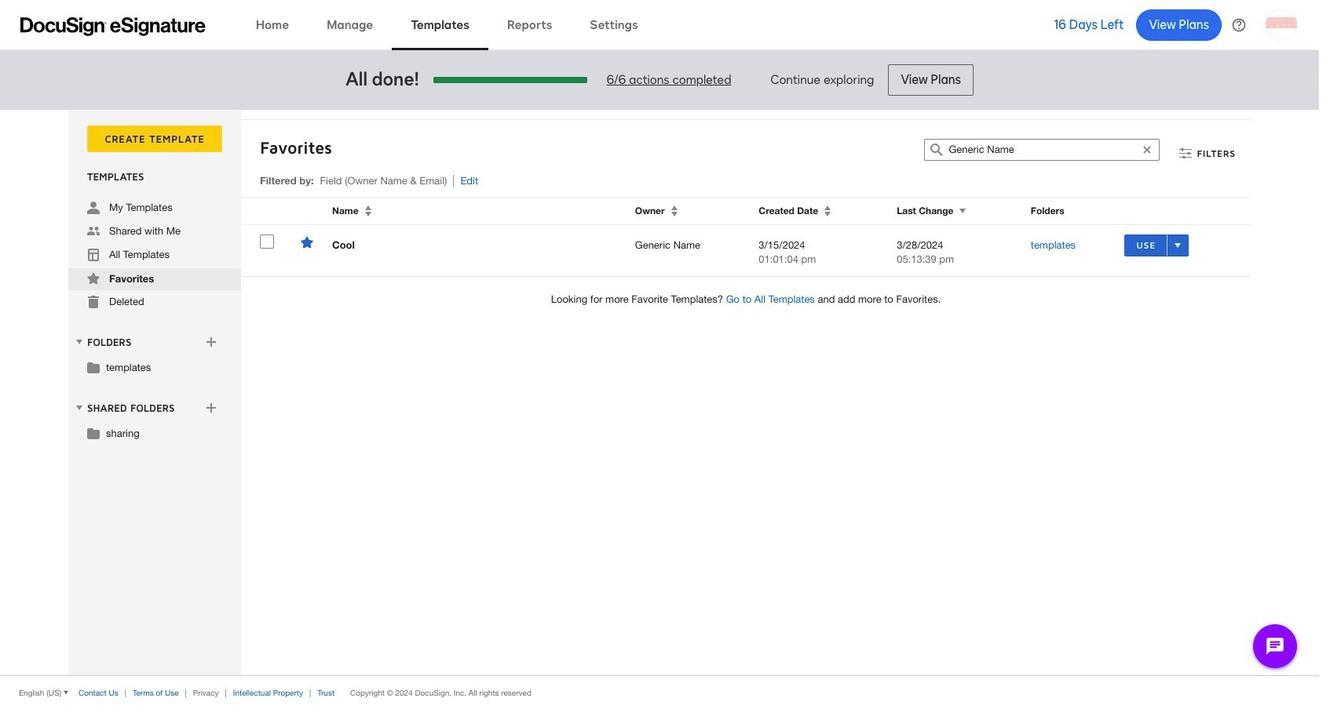Task type: locate. For each thing, give the bounding box(es) containing it.
more info region
[[0, 676, 1319, 710]]

shared image
[[87, 225, 100, 238]]

view shared folders image
[[73, 402, 86, 415]]

1 folder image from the top
[[87, 361, 100, 374]]

user image
[[87, 202, 100, 214]]

view folders image
[[73, 336, 86, 349]]

folder image for view folders image
[[87, 361, 100, 374]]

trash image
[[87, 296, 100, 309]]

secondary navigation region
[[68, 110, 1255, 676]]

2 folder image from the top
[[87, 427, 100, 440]]

your uploaded profile image image
[[1266, 9, 1297, 40]]

docusign esignature image
[[20, 17, 206, 36]]

folder image
[[87, 361, 100, 374], [87, 427, 100, 440]]

0 vertical spatial folder image
[[87, 361, 100, 374]]

templates image
[[87, 249, 100, 261]]

1 vertical spatial folder image
[[87, 427, 100, 440]]



Task type: describe. For each thing, give the bounding box(es) containing it.
Search Favorites text field
[[949, 140, 1136, 160]]

folder image for view shared folders image
[[87, 427, 100, 440]]

remove cool from favorites image
[[301, 236, 313, 249]]

star filled image
[[87, 272, 100, 285]]



Task type: vqa. For each thing, say whether or not it's contained in the screenshot.
user image
yes



